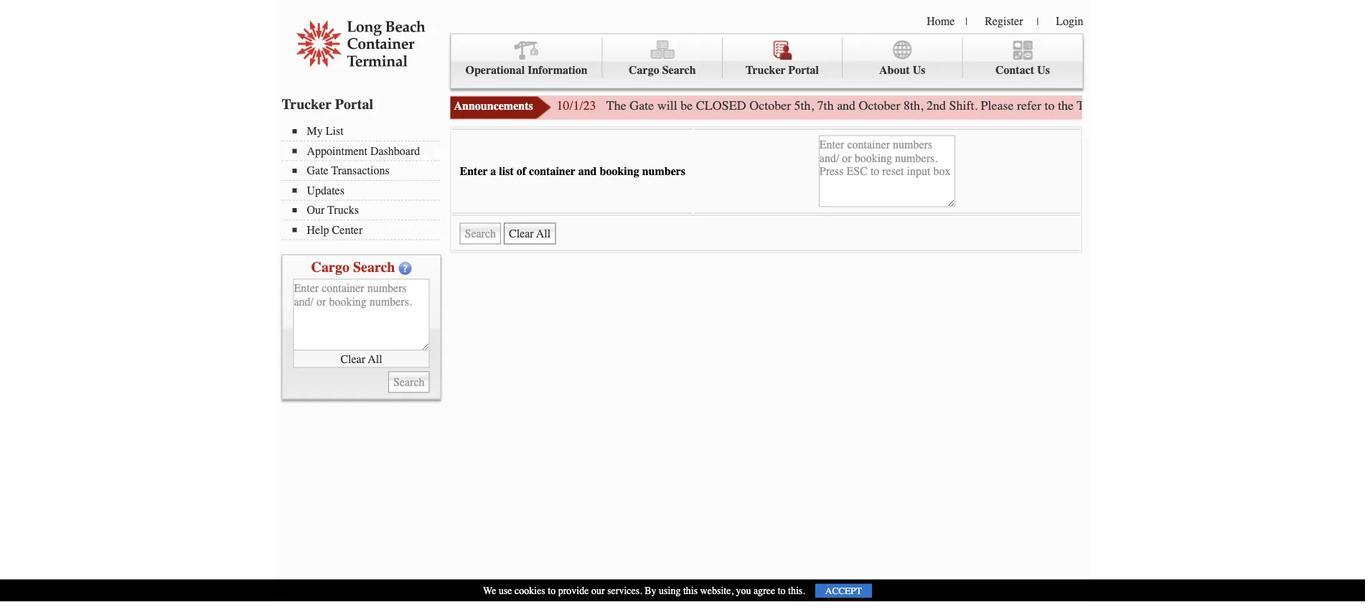 Task type: vqa. For each thing, say whether or not it's contained in the screenshot.
CORPORATE
no



Task type: locate. For each thing, give the bounding box(es) containing it.
0 vertical spatial trucker portal
[[746, 64, 819, 77]]

0 horizontal spatial cargo search
[[311, 259, 395, 275]]

and right 7th
[[837, 98, 856, 113]]

our
[[307, 204, 325, 217]]

search down help center link
[[353, 259, 395, 275]]

cargo search up will
[[629, 64, 696, 77]]

us
[[913, 64, 926, 77], [1038, 64, 1051, 77]]

1 horizontal spatial menu bar
[[451, 33, 1084, 89]]

cargo up will
[[629, 64, 660, 77]]

cargo
[[629, 64, 660, 77], [311, 259, 350, 275]]

truck
[[1077, 98, 1108, 113]]

october
[[750, 98, 791, 113], [859, 98, 901, 113]]

0 horizontal spatial search
[[353, 259, 395, 275]]

0 vertical spatial menu bar
[[451, 33, 1084, 89]]

0 vertical spatial cargo
[[629, 64, 660, 77]]

7th
[[818, 98, 834, 113]]

2 for from the left
[[1344, 98, 1359, 113]]

using
[[659, 585, 681, 597]]

contact us link
[[963, 38, 1083, 78]]

website,
[[701, 585, 734, 597]]

trucker portal up the 5th,
[[746, 64, 819, 77]]

help center link
[[293, 223, 440, 237]]

information
[[528, 64, 588, 77]]

and
[[837, 98, 856, 113], [579, 165, 597, 178]]

operational information link
[[451, 38, 603, 78]]

for right "page"
[[1226, 98, 1241, 113]]

0 horizontal spatial trucker
[[282, 96, 332, 112]]

0 horizontal spatial for
[[1226, 98, 1241, 113]]

and left booking
[[579, 165, 597, 178]]

1 horizontal spatial us
[[1038, 64, 1051, 77]]

1 horizontal spatial trucker portal
[[746, 64, 819, 77]]

refer
[[1018, 98, 1042, 113]]

to left 'this.'
[[778, 585, 786, 597]]

cargo search down center
[[311, 259, 395, 275]]

search up the be
[[663, 64, 696, 77]]

please
[[981, 98, 1014, 113]]

1 | from the left
[[966, 16, 968, 27]]

10/1/23
[[557, 98, 596, 113]]

provide
[[558, 585, 589, 597]]

announcements
[[454, 99, 533, 113]]

1 us from the left
[[913, 64, 926, 77]]

1 horizontal spatial |
[[1037, 16, 1039, 27]]

gate up updates
[[307, 164, 329, 177]]

to left provide
[[548, 585, 556, 597]]

2 horizontal spatial gate
[[1111, 98, 1135, 113]]

2 horizontal spatial to
[[1045, 98, 1055, 113]]

appointment
[[307, 144, 368, 158]]

0 horizontal spatial and
[[579, 165, 597, 178]]

to left the
[[1045, 98, 1055, 113]]

web
[[1173, 98, 1195, 113]]

0 vertical spatial search
[[663, 64, 696, 77]]

accept button
[[816, 584, 872, 598]]

None submit
[[460, 223, 501, 245], [388, 372, 430, 393], [460, 223, 501, 245], [388, 372, 430, 393]]

gate right the the
[[630, 98, 654, 113]]

home
[[927, 14, 955, 28]]

|
[[966, 16, 968, 27], [1037, 16, 1039, 27]]

| right home link at top
[[966, 16, 968, 27]]

trucker portal
[[746, 64, 819, 77], [282, 96, 373, 112]]

1 vertical spatial trucker
[[282, 96, 332, 112]]

1 vertical spatial cargo
[[311, 259, 350, 275]]

0 vertical spatial portal
[[789, 64, 819, 77]]

will
[[658, 98, 678, 113]]

1 vertical spatial portal
[[335, 96, 373, 112]]

updates link
[[293, 184, 440, 197]]

None button
[[504, 223, 556, 245]]

about us
[[880, 64, 926, 77]]

1 october from the left
[[750, 98, 791, 113]]

1 vertical spatial menu bar
[[282, 123, 447, 240]]

0 horizontal spatial october
[[750, 98, 791, 113]]

our
[[592, 585, 605, 597]]

for
[[1226, 98, 1241, 113], [1344, 98, 1359, 113]]

trucker
[[746, 64, 786, 77], [282, 96, 332, 112]]

0 horizontal spatial us
[[913, 64, 926, 77]]

cargo search
[[629, 64, 696, 77], [311, 259, 395, 275]]

0 horizontal spatial to
[[548, 585, 556, 597]]

trucks
[[328, 204, 359, 217]]

cargo down help
[[311, 259, 350, 275]]

october left the 5th,
[[750, 98, 791, 113]]

trucker up "closed" at the right of the page
[[746, 64, 786, 77]]

2nd
[[927, 98, 947, 113]]

2 us from the left
[[1038, 64, 1051, 77]]

| left 'login' link
[[1037, 16, 1039, 27]]

services.
[[608, 585, 643, 597]]

enter a list of container and booking numbers
[[460, 165, 686, 178]]

0 vertical spatial cargo search
[[629, 64, 696, 77]]

gate transactions link
[[293, 164, 440, 177]]

1 horizontal spatial for
[[1344, 98, 1359, 113]]

gate
[[630, 98, 654, 113], [1111, 98, 1135, 113], [307, 164, 329, 177]]

to
[[1045, 98, 1055, 113], [548, 585, 556, 597], [778, 585, 786, 597]]

menu bar
[[451, 33, 1084, 89], [282, 123, 447, 240]]

1 horizontal spatial gate
[[630, 98, 654, 113]]

trucker portal link
[[723, 38, 843, 78]]

menu bar containing operational information
[[451, 33, 1084, 89]]

0 horizontal spatial menu bar
[[282, 123, 447, 240]]

about
[[880, 64, 910, 77]]

trucker portal up list
[[282, 96, 373, 112]]

gate right 'truck'
[[1111, 98, 1135, 113]]

0 vertical spatial and
[[837, 98, 856, 113]]

1 horizontal spatial search
[[663, 64, 696, 77]]

transactions
[[331, 164, 390, 177]]

1 vertical spatial and
[[579, 165, 597, 178]]

us right contact
[[1038, 64, 1051, 77]]

0 horizontal spatial |
[[966, 16, 968, 27]]

shift.
[[950, 98, 978, 113]]

contact us
[[996, 64, 1051, 77]]

trucker up my
[[282, 96, 332, 112]]

container
[[529, 165, 576, 178]]

the
[[607, 98, 627, 113]]

search
[[663, 64, 696, 77], [353, 259, 395, 275]]

of
[[517, 165, 526, 178]]

1 horizontal spatial cargo
[[629, 64, 660, 77]]

0 vertical spatial trucker
[[746, 64, 786, 77]]

1 vertical spatial cargo search
[[311, 259, 395, 275]]

0 horizontal spatial gate
[[307, 164, 329, 177]]

october left 8th,
[[859, 98, 901, 113]]

us right about in the top of the page
[[913, 64, 926, 77]]

portal up the 5th,
[[789, 64, 819, 77]]

portal
[[789, 64, 819, 77], [335, 96, 373, 112]]

cargo search link
[[603, 38, 723, 78]]

accept
[[826, 586, 862, 597]]

for left t
[[1344, 98, 1359, 113]]

register link
[[985, 14, 1024, 28]]

home link
[[927, 14, 955, 28]]

contact
[[996, 64, 1035, 77]]

1 horizontal spatial october
[[859, 98, 901, 113]]

list
[[499, 165, 514, 178]]

my list appointment dashboard gate transactions updates our trucks help center
[[307, 125, 420, 237]]

about us link
[[843, 38, 963, 78]]

we
[[483, 585, 496, 597]]

help
[[307, 223, 329, 237]]

0 horizontal spatial trucker portal
[[282, 96, 373, 112]]

portal up 'my list' link
[[335, 96, 373, 112]]

1 horizontal spatial to
[[778, 585, 786, 597]]



Task type: describe. For each thing, give the bounding box(es) containing it.
1 for from the left
[[1226, 98, 1241, 113]]

cookies
[[515, 585, 546, 597]]

you
[[736, 585, 751, 597]]

trucker portal inside menu bar
[[746, 64, 819, 77]]

Enter container numbers and/ or booking numbers.  text field
[[293, 279, 430, 351]]

0 horizontal spatial portal
[[335, 96, 373, 112]]

us for contact us
[[1038, 64, 1051, 77]]

1 horizontal spatial portal
[[789, 64, 819, 77]]

the
[[1059, 98, 1074, 113]]

hours
[[1139, 98, 1170, 113]]

2 | from the left
[[1037, 16, 1039, 27]]

gate
[[1283, 98, 1304, 113]]

1 horizontal spatial and
[[837, 98, 856, 113]]

clear
[[341, 352, 366, 366]]

center
[[332, 223, 363, 237]]

0 horizontal spatial cargo
[[311, 259, 350, 275]]

1 vertical spatial search
[[353, 259, 395, 275]]

our trucks link
[[293, 204, 440, 217]]

10/1/23 the gate will be closed october 5th, 7th and october 8th, 2nd shift. please refer to the truck gate hours web page for further gate details for t
[[557, 98, 1366, 113]]

updates
[[307, 184, 345, 197]]

menu bar containing my list
[[282, 123, 447, 240]]

by
[[645, 585, 657, 597]]

login
[[1057, 14, 1084, 28]]

this.
[[789, 585, 806, 597]]

us for about us
[[913, 64, 926, 77]]

my list link
[[293, 125, 440, 138]]

2 october from the left
[[859, 98, 901, 113]]

booking
[[600, 165, 640, 178]]

list
[[326, 125, 344, 138]]

operational information
[[466, 64, 588, 77]]

login link
[[1057, 14, 1084, 28]]

a
[[491, 165, 496, 178]]

further
[[1244, 98, 1279, 113]]

operational
[[466, 64, 525, 77]]

page
[[1198, 98, 1223, 113]]

numbers
[[642, 165, 686, 178]]

t
[[1363, 98, 1366, 113]]

1 vertical spatial trucker portal
[[282, 96, 373, 112]]

dashboard
[[371, 144, 420, 158]]

1 horizontal spatial cargo search
[[629, 64, 696, 77]]

1 horizontal spatial trucker
[[746, 64, 786, 77]]

my
[[307, 125, 323, 138]]

appointment dashboard link
[[293, 144, 440, 158]]

agree
[[754, 585, 776, 597]]

enter
[[460, 165, 488, 178]]

8th,
[[904, 98, 924, 113]]

closed
[[696, 98, 747, 113]]

use
[[499, 585, 512, 597]]

be
[[681, 98, 693, 113]]

clear all
[[341, 352, 382, 366]]

all
[[368, 352, 382, 366]]

this
[[684, 585, 698, 597]]

gate inside the my list appointment dashboard gate transactions updates our trucks help center
[[307, 164, 329, 177]]

clear all button
[[293, 351, 430, 368]]

register
[[985, 14, 1024, 28]]

we use cookies to provide our services. by using this website, you agree to this.
[[483, 585, 806, 597]]

cargo inside menu bar
[[629, 64, 660, 77]]

5th,
[[795, 98, 814, 113]]

Enter container numbers and/ or booking numbers. Press ESC to reset input box text field
[[819, 135, 956, 207]]

details
[[1307, 98, 1341, 113]]



